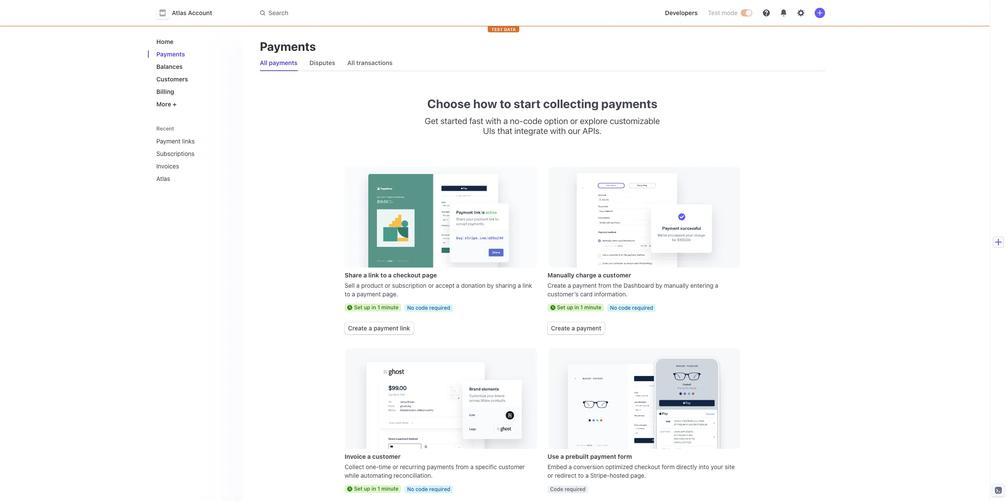 Task type: vqa. For each thing, say whether or not it's contained in the screenshot.
the Reports
no



Task type: describe. For each thing, give the bounding box(es) containing it.
code inside get started fast with a no-code option or explore customizable uis that integrate with our apis.
[[523, 116, 542, 126]]

accept
[[436, 282, 455, 290]]

search
[[269, 9, 288, 16]]

the
[[613, 282, 622, 290]]

more +
[[156, 101, 177, 108]]

disputes
[[310, 59, 335, 66]]

or down page
[[428, 282, 434, 290]]

0 horizontal spatial with
[[486, 116, 501, 126]]

sell
[[345, 282, 355, 290]]

use
[[548, 454, 559, 461]]

recent element
[[148, 134, 243, 186]]

1 vertical spatial customer
[[372, 454, 401, 461]]

or inside invoice a customer collect one-time or recurring payments from a specific customer while automating reconciliation.
[[393, 464, 398, 471]]

2 vertical spatial customer
[[499, 464, 525, 471]]

redirect
[[555, 473, 577, 480]]

payment links link
[[153, 134, 224, 148]]

share
[[345, 272, 362, 279]]

1 horizontal spatial link
[[400, 325, 410, 332]]

atlas for atlas account
[[172, 9, 187, 16]]

get
[[425, 116, 439, 126]]

create a payment link
[[348, 325, 410, 332]]

manually
[[548, 272, 575, 279]]

up for create a payment link
[[364, 305, 370, 311]]

your
[[711, 464, 723, 471]]

+
[[173, 101, 177, 108]]

test data
[[491, 27, 516, 32]]

collect
[[345, 464, 364, 471]]

payment inside share a link to a checkout page sell a product or subscription or accept a donation by sharing a link to a payment page.
[[357, 291, 381, 298]]

manually charge a customer create a payment from the dashboard by manually entering a customer's card information.
[[548, 272, 719, 298]]

1 vertical spatial payments
[[601, 97, 658, 111]]

customers link
[[153, 72, 236, 86]]

uis
[[483, 126, 496, 136]]

into
[[699, 464, 709, 471]]

or right product
[[385, 282, 391, 290]]

invoices link
[[153, 159, 224, 173]]

payment
[[156, 138, 181, 145]]

recurring
[[400, 464, 425, 471]]

a inside get started fast with a no-code option or explore customizable uis that integrate with our apis.
[[504, 116, 508, 126]]

page. inside share a link to a checkout page sell a product or subscription or accept a donation by sharing a link to a payment page.
[[383, 291, 398, 298]]

in for one-
[[372, 486, 376, 493]]

to right "how"
[[500, 97, 511, 111]]

set down while
[[354, 486, 363, 493]]

option
[[544, 116, 568, 126]]

page. inside use a prebuilt payment form embed a conversion optimized checkout form directly into your site or redirect to a stripe-hosted page.
[[631, 473, 646, 480]]

set up in 1 minute for create
[[557, 305, 602, 311]]

code
[[550, 487, 563, 493]]

create a payment link link
[[345, 323, 414, 335]]

card
[[580, 291, 593, 298]]

customizable
[[610, 116, 660, 126]]

account
[[188, 9, 212, 16]]

set up in 1 minute for a
[[354, 305, 399, 311]]

share a link to a checkout page sell a product or subscription or accept a donation by sharing a link to a payment page.
[[345, 272, 532, 298]]

or inside use a prebuilt payment form embed a conversion optimized checkout form directly into your site or redirect to a stripe-hosted page.
[[548, 473, 553, 480]]

help image
[[763, 9, 770, 16]]

1 for time
[[378, 486, 380, 493]]

one-
[[366, 464, 379, 471]]

atlas account
[[172, 9, 212, 16]]

customer's
[[548, 291, 579, 298]]

start
[[514, 97, 541, 111]]

payments link
[[153, 47, 236, 61]]

all transactions link
[[344, 57, 396, 69]]

checkout inside use a prebuilt payment form embed a conversion optimized checkout form directly into your site or redirect to a stripe-hosted page.
[[635, 464, 660, 471]]

invoice
[[345, 454, 366, 461]]

payment inside use a prebuilt payment form embed a conversion optimized checkout form directly into your site or redirect to a stripe-hosted page.
[[590, 454, 617, 461]]

billing link
[[153, 85, 236, 99]]

create a payment link
[[548, 323, 605, 335]]

developers
[[665, 9, 698, 16]]

or inside get started fast with a no-code option or explore customizable uis that integrate with our apis.
[[570, 116, 578, 126]]

create inside manually charge a customer create a payment from the dashboard by manually entering a customer's card information.
[[548, 282, 566, 290]]

all payments link
[[256, 57, 301, 69]]

choose
[[427, 97, 471, 111]]

set for create a payment link
[[354, 305, 363, 311]]

charge
[[576, 272, 597, 279]]

code required
[[550, 487, 586, 493]]

set for create a payment
[[557, 305, 566, 311]]

get started fast with a no-code option or explore customizable uis that integrate with our apis.
[[425, 116, 660, 136]]

choose how to start collecting payments
[[427, 97, 658, 111]]

tab list containing all payments
[[256, 55, 825, 71]]

in for a
[[372, 305, 376, 311]]

no-
[[510, 116, 523, 126]]

home
[[156, 38, 174, 45]]

customer inside manually charge a customer create a payment from the dashboard by manually entering a customer's card information.
[[603, 272, 631, 279]]

invoice a customer collect one-time or recurring payments from a specific customer while automating reconciliation.
[[345, 454, 525, 480]]

set up in 1 minute for one-
[[354, 486, 399, 493]]

page
[[422, 272, 437, 279]]

1 horizontal spatial payments
[[260, 39, 316, 54]]

minute for create a payment link
[[382, 305, 399, 311]]

up for create a payment
[[567, 305, 573, 311]]

payments inside core navigation links element
[[156, 50, 185, 58]]

create for create a payment from the dashboard by manually entering a customer's card information.
[[551, 325, 570, 332]]

create a payment
[[551, 325, 602, 332]]

prebuilt
[[566, 454, 589, 461]]

more
[[156, 101, 171, 108]]

site
[[725, 464, 735, 471]]



Task type: locate. For each thing, give the bounding box(es) containing it.
to down conversion
[[578, 473, 584, 480]]

checkout up subscription
[[393, 272, 421, 279]]

donation
[[461, 282, 486, 290]]

0 vertical spatial link
[[369, 272, 379, 279]]

0 vertical spatial form
[[618, 454, 632, 461]]

reconciliation.
[[394, 473, 433, 480]]

0 horizontal spatial page.
[[383, 291, 398, 298]]

1 vertical spatial checkout
[[635, 464, 660, 471]]

directly
[[677, 464, 697, 471]]

minute down automating
[[382, 486, 399, 493]]

code down subscription
[[416, 305, 428, 312]]

1 horizontal spatial page.
[[631, 473, 646, 480]]

subscription
[[392, 282, 427, 290]]

1 vertical spatial page.
[[631, 473, 646, 480]]

mode
[[722, 9, 738, 16]]

required for subscription
[[429, 305, 450, 312]]

set
[[354, 305, 363, 311], [557, 305, 566, 311], [354, 486, 363, 493]]

settings image
[[798, 9, 804, 16]]

integrate
[[515, 126, 548, 136]]

payments left 'disputes'
[[269, 59, 298, 66]]

2 vertical spatial payments
[[427, 464, 454, 471]]

0 horizontal spatial link
[[369, 272, 379, 279]]

by left sharing
[[487, 282, 494, 290]]

1 by from the left
[[487, 282, 494, 290]]

1 horizontal spatial form
[[662, 464, 675, 471]]

0 vertical spatial payments
[[269, 59, 298, 66]]

0 horizontal spatial customer
[[372, 454, 401, 461]]

1 horizontal spatial customer
[[499, 464, 525, 471]]

by
[[487, 282, 494, 290], [656, 282, 663, 290]]

no down subscription
[[407, 305, 414, 312]]

required down dashboard
[[632, 305, 653, 312]]

atlas inside button
[[172, 9, 187, 16]]

test
[[491, 27, 503, 32]]

from inside manually charge a customer create a payment from the dashboard by manually entering a customer's card information.
[[599, 282, 612, 290]]

1 horizontal spatial checkout
[[635, 464, 660, 471]]

home link
[[153, 35, 236, 49]]

by inside manually charge a customer create a payment from the dashboard by manually entering a customer's card information.
[[656, 282, 663, 290]]

or down collecting
[[570, 116, 578, 126]]

no for create a payment link
[[407, 305, 414, 312]]

no for create a payment
[[610, 305, 617, 312]]

with right fast at the left top of page
[[486, 116, 501, 126]]

to
[[500, 97, 511, 111], [381, 272, 387, 279], [345, 291, 350, 298], [578, 473, 584, 480]]

1 vertical spatial atlas
[[156, 175, 170, 183]]

payments up customizable
[[601, 97, 658, 111]]

payments
[[260, 39, 316, 54], [156, 50, 185, 58]]

form left directly
[[662, 464, 675, 471]]

1 horizontal spatial atlas
[[172, 9, 187, 16]]

customer right the specific
[[499, 464, 525, 471]]

1 vertical spatial form
[[662, 464, 675, 471]]

create
[[548, 282, 566, 290], [348, 325, 367, 332], [551, 325, 570, 332]]

atlas account button
[[156, 7, 221, 19]]

recent navigation links element
[[148, 122, 243, 186]]

no code required for create a payment link
[[407, 305, 450, 312]]

embed
[[548, 464, 567, 471]]

up down automating
[[364, 486, 370, 493]]

page.
[[383, 291, 398, 298], [631, 473, 646, 480]]

our
[[568, 126, 581, 136]]

minute down the 'card'
[[585, 305, 602, 311]]

0 vertical spatial atlas
[[172, 9, 187, 16]]

0 horizontal spatial by
[[487, 282, 494, 290]]

in for create
[[575, 305, 579, 311]]

dashboard
[[624, 282, 654, 290]]

0 horizontal spatial all
[[260, 59, 267, 66]]

atlas down invoices
[[156, 175, 170, 183]]

while
[[345, 473, 359, 480]]

link up product
[[369, 272, 379, 279]]

billing
[[156, 88, 174, 95]]

in
[[372, 305, 376, 311], [575, 305, 579, 311], [372, 486, 376, 493]]

or down embed at the bottom of page
[[548, 473, 553, 480]]

2 horizontal spatial payments
[[601, 97, 658, 111]]

atlas link
[[153, 172, 224, 186]]

from
[[599, 282, 612, 290], [456, 464, 469, 471]]

Search search field
[[255, 5, 498, 21]]

by inside share a link to a checkout page sell a product or subscription or accept a donation by sharing a link to a payment page.
[[487, 282, 494, 290]]

all for all payments
[[260, 59, 267, 66]]

from inside invoice a customer collect one-time or recurring payments from a specific customer while automating reconciliation.
[[456, 464, 469, 471]]

no code required down manually charge a customer create a payment from the dashboard by manually entering a customer's card information.
[[610, 305, 653, 312]]

0 vertical spatial page.
[[383, 291, 398, 298]]

required down redirect
[[565, 487, 586, 493]]

data
[[504, 27, 516, 32]]

that
[[498, 126, 513, 136]]

apis.
[[583, 126, 602, 136]]

1 for checkout
[[378, 305, 380, 311]]

required for specific
[[429, 487, 450, 493]]

test
[[708, 9, 720, 16]]

no down reconciliation.
[[407, 487, 414, 493]]

link right sharing
[[523, 282, 532, 290]]

started
[[441, 116, 467, 126]]

all transactions
[[347, 59, 393, 66]]

page. down product
[[383, 291, 398, 298]]

checkout right optimized
[[635, 464, 660, 471]]

test mode
[[708, 9, 738, 16]]

1 for a
[[581, 305, 583, 311]]

1 vertical spatial from
[[456, 464, 469, 471]]

2 horizontal spatial customer
[[603, 272, 631, 279]]

to down sell
[[345, 291, 350, 298]]

set up in 1 minute down the 'card'
[[557, 305, 602, 311]]

in down automating
[[372, 486, 376, 493]]

code down reconciliation.
[[416, 487, 428, 493]]

fast
[[469, 116, 484, 126]]

customer up time at the bottom left of page
[[372, 454, 401, 461]]

hosted
[[610, 473, 629, 480]]

atlas left account
[[172, 9, 187, 16]]

code
[[523, 116, 542, 126], [416, 305, 428, 312], [619, 305, 631, 312], [416, 487, 428, 493]]

from up information.
[[599, 282, 612, 290]]

to up product
[[381, 272, 387, 279]]

no code required down reconciliation.
[[407, 487, 450, 493]]

in up create a payment link
[[372, 305, 376, 311]]

tab list
[[256, 55, 825, 71]]

code for share a link to a checkout page sell a product or subscription or accept a donation by sharing a link to a payment page.
[[416, 305, 428, 312]]

code for manually charge a customer create a payment from the dashboard by manually entering a customer's card information.
[[619, 305, 631, 312]]

1 up create a payment link
[[378, 305, 380, 311]]

a
[[504, 116, 508, 126], [364, 272, 367, 279], [388, 272, 392, 279], [598, 272, 602, 279], [356, 282, 360, 290], [456, 282, 460, 290], [518, 282, 521, 290], [568, 282, 571, 290], [715, 282, 719, 290], [352, 291, 355, 298], [369, 325, 372, 332], [572, 325, 575, 332], [367, 454, 371, 461], [561, 454, 564, 461], [470, 464, 474, 471], [569, 464, 572, 471], [586, 473, 589, 480]]

minute
[[382, 305, 399, 311], [585, 305, 602, 311], [382, 486, 399, 493]]

1 horizontal spatial from
[[599, 282, 612, 290]]

how
[[473, 97, 497, 111]]

entering
[[691, 282, 714, 290]]

0 horizontal spatial payments
[[156, 50, 185, 58]]

payment inside create a payment link
[[577, 325, 602, 332]]

1 horizontal spatial payments
[[427, 464, 454, 471]]

balances link
[[153, 60, 236, 74]]

0 horizontal spatial from
[[456, 464, 469, 471]]

checkout inside share a link to a checkout page sell a product or subscription or accept a donation by sharing a link to a payment page.
[[393, 272, 421, 279]]

payments up balances at left
[[156, 50, 185, 58]]

0 horizontal spatial form
[[618, 454, 632, 461]]

form up optimized
[[618, 454, 632, 461]]

2 by from the left
[[656, 282, 663, 290]]

set up in 1 minute
[[354, 305, 399, 311], [557, 305, 602, 311], [354, 486, 399, 493]]

code for invoice a customer collect one-time or recurring payments from a specific customer while automating reconciliation.
[[416, 487, 428, 493]]

link
[[369, 272, 379, 279], [523, 282, 532, 290], [400, 325, 410, 332]]

1 horizontal spatial with
[[550, 126, 566, 136]]

by left manually
[[656, 282, 663, 290]]

or right time at the bottom left of page
[[393, 464, 398, 471]]

1 down the 'card'
[[581, 305, 583, 311]]

payments
[[269, 59, 298, 66], [601, 97, 658, 111], [427, 464, 454, 471]]

required down accept
[[429, 305, 450, 312]]

payments inside invoice a customer collect one-time or recurring payments from a specific customer while automating reconciliation.
[[427, 464, 454, 471]]

use a prebuilt payment form embed a conversion optimized checkout form directly into your site or redirect to a stripe-hosted page.
[[548, 454, 735, 480]]

product
[[361, 282, 383, 290]]

2 horizontal spatial link
[[523, 282, 532, 290]]

conversion
[[574, 464, 604, 471]]

minute for create a payment
[[585, 305, 602, 311]]

manually
[[664, 282, 689, 290]]

links
[[182, 138, 195, 145]]

code down "start"
[[523, 116, 542, 126]]

customer up the
[[603, 272, 631, 279]]

payments up all payments
[[260, 39, 316, 54]]

payment links
[[156, 138, 195, 145]]

0 horizontal spatial atlas
[[156, 175, 170, 183]]

subscriptions link
[[153, 147, 224, 161]]

2 all from the left
[[347, 59, 355, 66]]

subscriptions
[[156, 150, 195, 157]]

optimized
[[606, 464, 633, 471]]

code down information.
[[619, 305, 631, 312]]

payments right recurring
[[427, 464, 454, 471]]

no code required for create a payment
[[610, 305, 653, 312]]

no code required down share a link to a checkout page sell a product or subscription or accept a donation by sharing a link to a payment page. at the bottom of the page
[[407, 305, 450, 312]]

required
[[429, 305, 450, 312], [632, 305, 653, 312], [429, 487, 450, 493], [565, 487, 586, 493]]

page. right hosted
[[631, 473, 646, 480]]

all payments
[[260, 59, 298, 66]]

1 horizontal spatial all
[[347, 59, 355, 66]]

0 horizontal spatial checkout
[[393, 272, 421, 279]]

core navigation links element
[[153, 35, 236, 111]]

create for sell a product or subscription or accept a donation by sharing a link to a payment page.
[[348, 325, 367, 332]]

time
[[379, 464, 391, 471]]

stripe-
[[591, 473, 610, 480]]

balances
[[156, 63, 183, 70]]

0 vertical spatial from
[[599, 282, 612, 290]]

atlas inside recent element
[[156, 175, 170, 183]]

payment inside create a payment link link
[[374, 325, 399, 332]]

explore
[[580, 116, 608, 126]]

required down invoice a customer collect one-time or recurring payments from a specific customer while automating reconciliation.
[[429, 487, 450, 493]]

set up in 1 minute up create a payment link
[[354, 305, 399, 311]]

payment
[[573, 282, 597, 290], [357, 291, 381, 298], [374, 325, 399, 332], [577, 325, 602, 332], [590, 454, 617, 461]]

no
[[407, 305, 414, 312], [610, 305, 617, 312], [407, 487, 414, 493]]

to inside use a prebuilt payment form embed a conversion optimized checkout form directly into your site or redirect to a stripe-hosted page.
[[578, 473, 584, 480]]

sharing
[[496, 282, 516, 290]]

from left the specific
[[456, 464, 469, 471]]

up down customer's in the right of the page
[[567, 305, 573, 311]]

transactions
[[356, 59, 393, 66]]

payment inside manually charge a customer create a payment from the dashboard by manually entering a customer's card information.
[[573, 282, 597, 290]]

set down customer's in the right of the page
[[557, 305, 566, 311]]

1 down automating
[[378, 486, 380, 493]]

up
[[364, 305, 370, 311], [567, 305, 573, 311], [364, 486, 370, 493]]

or
[[570, 116, 578, 126], [385, 282, 391, 290], [428, 282, 434, 290], [393, 464, 398, 471], [548, 473, 553, 480]]

automating
[[361, 473, 392, 480]]

0 horizontal spatial payments
[[269, 59, 298, 66]]

0 vertical spatial customer
[[603, 272, 631, 279]]

disputes link
[[306, 57, 339, 69]]

1 vertical spatial link
[[523, 282, 532, 290]]

1 horizontal spatial by
[[656, 282, 663, 290]]

invoices
[[156, 163, 179, 170]]

Search text field
[[255, 5, 498, 21]]

with left our
[[550, 126, 566, 136]]

collecting
[[543, 97, 599, 111]]

atlas for atlas
[[156, 175, 170, 183]]

with
[[486, 116, 501, 126], [550, 126, 566, 136]]

minute up create a payment link
[[382, 305, 399, 311]]

set up in 1 minute down automating
[[354, 486, 399, 493]]

set down sell
[[354, 305, 363, 311]]

0 vertical spatial checkout
[[393, 272, 421, 279]]

1 all from the left
[[260, 59, 267, 66]]

customers
[[156, 76, 188, 83]]

all for all transactions
[[347, 59, 355, 66]]

up down product
[[364, 305, 370, 311]]

no down information.
[[610, 305, 617, 312]]

link down subscription
[[400, 325, 410, 332]]

required for manually
[[632, 305, 653, 312]]

2 vertical spatial link
[[400, 325, 410, 332]]

in down customer's in the right of the page
[[575, 305, 579, 311]]

specific
[[475, 464, 497, 471]]



